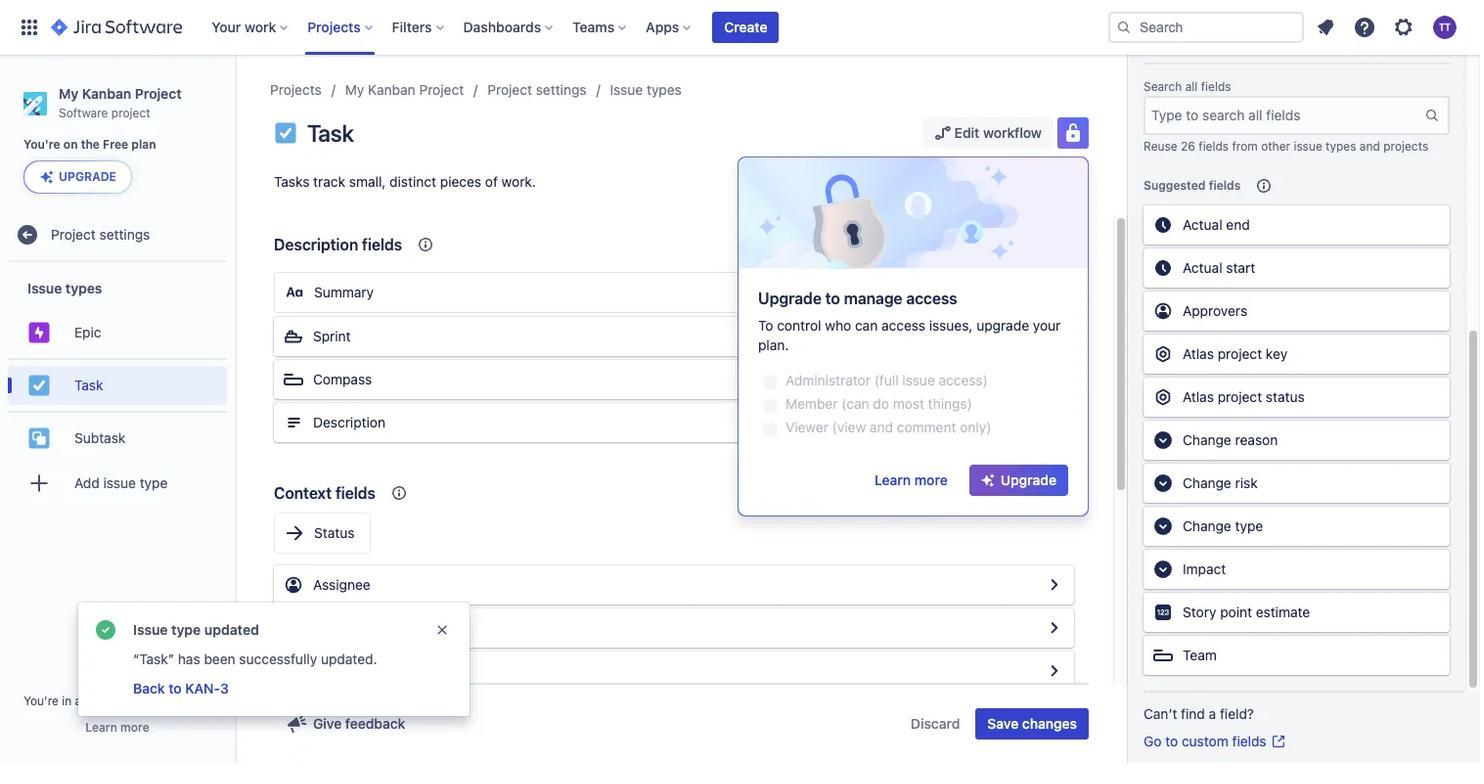 Task type: vqa. For each thing, say whether or not it's contained in the screenshot.
'Start date' button
yes



Task type: describe. For each thing, give the bounding box(es) containing it.
updated.
[[321, 651, 377, 667]]

my kanban project link
[[345, 78, 464, 102]]

on
[[63, 137, 78, 152]]

primary element
[[12, 0, 1108, 55]]

add
[[74, 474, 100, 491]]

1 horizontal spatial project settings
[[487, 81, 587, 98]]

1 vertical spatial access
[[881, 317, 925, 334]]

issue type icon image
[[274, 121, 297, 145]]

banner containing your work
[[0, 0, 1480, 55]]

field?
[[1220, 705, 1254, 722]]

back to kan-3 button
[[131, 677, 231, 700]]

fields left more information about the suggested fields icon
[[1209, 178, 1241, 193]]

save changes button
[[976, 708, 1089, 740]]

atlas project key
[[1183, 345, 1288, 362]]

fields left more information about the context fields icon
[[335, 484, 376, 502]]

search
[[1144, 79, 1182, 94]]

change type
[[1183, 517, 1263, 534]]

status
[[1266, 388, 1305, 405]]

in
[[62, 694, 72, 708]]

1 vertical spatial project settings
[[51, 226, 150, 243]]

(can
[[842, 395, 869, 412]]

kanban for my kanban project
[[368, 81, 415, 98]]

the
[[81, 137, 100, 152]]

administrator (full issue access)
[[786, 372, 988, 388]]

can
[[855, 317, 878, 334]]

discard button
[[899, 708, 972, 740]]

work.
[[502, 173, 536, 190]]

estimate
[[1256, 604, 1310, 620]]

project down atlas project key
[[1218, 388, 1262, 405]]

fields right all
[[1201, 79, 1231, 94]]

1 vertical spatial project settings link
[[8, 216, 227, 255]]

discard
[[911, 715, 960, 732]]

reuse 26 fields from other issue types and projects
[[1144, 139, 1428, 154]]

actual end
[[1183, 216, 1250, 233]]

sidebar navigation image
[[213, 78, 256, 117]]

"task"
[[133, 651, 174, 667]]

add issue type button
[[8, 464, 227, 503]]

approvers
[[1183, 302, 1247, 319]]

(view
[[832, 419, 866, 435]]

administrator
[[786, 372, 871, 388]]

story point estimate button
[[1144, 593, 1450, 632]]

help image
[[1353, 16, 1376, 39]]

go to custom fields link
[[1144, 732, 1286, 751]]

project up the pieces on the top of page
[[419, 81, 464, 98]]

dismiss image
[[434, 622, 450, 638]]

from
[[1232, 139, 1258, 154]]

reason
[[1235, 431, 1278, 448]]

impact
[[1183, 561, 1226, 577]]

managed
[[118, 694, 169, 708]]

notifications image
[[1314, 16, 1337, 39]]

change for change reason
[[1183, 431, 1231, 448]]

kanban for my kanban project software project
[[82, 85, 131, 102]]

more for learn more 'link'
[[914, 472, 948, 488]]

subtask
[[74, 429, 126, 446]]

control
[[777, 317, 821, 334]]

(full
[[874, 372, 899, 388]]

epic
[[74, 324, 101, 340]]

project inside my kanban project software project
[[135, 85, 182, 102]]

assignee button
[[274, 565, 1074, 605]]

tasks track small, distinct pieces of work.
[[274, 173, 536, 190]]

0 horizontal spatial and
[[870, 419, 893, 435]]

start
[[1226, 259, 1255, 276]]

change for change type
[[1183, 517, 1231, 534]]

back
[[133, 680, 165, 697]]

can't
[[1144, 705, 1177, 722]]

description for description
[[313, 414, 385, 430]]

atlas project status button
[[1144, 378, 1450, 417]]

feedback
[[345, 715, 405, 732]]

actual start
[[1183, 259, 1255, 276]]

actual for actual end
[[1183, 216, 1222, 233]]

approvers button
[[1144, 291, 1450, 331]]

status
[[314, 524, 355, 541]]

Type to search all fields text field
[[1146, 98, 1424, 133]]

add issue type
[[74, 474, 168, 491]]

your profile and settings image
[[1433, 16, 1457, 39]]

you're for you're on the free plan
[[23, 137, 60, 152]]

work
[[245, 19, 276, 35]]

type for issue type updated
[[171, 621, 201, 638]]

26
[[1181, 139, 1195, 154]]

learn more link
[[863, 465, 959, 496]]

issue types link
[[610, 78, 682, 102]]

add issue type image
[[27, 472, 51, 495]]

back to kan-3
[[133, 680, 229, 697]]

plan
[[131, 137, 156, 152]]

do
[[873, 395, 889, 412]]

create button
[[713, 12, 779, 43]]

start
[[313, 662, 344, 679]]

types for group containing issue types
[[65, 280, 102, 296]]

edit
[[954, 124, 980, 141]]

context
[[274, 484, 332, 502]]

my for my kanban project
[[345, 81, 364, 98]]

upgrade for upgrade link
[[1000, 472, 1057, 488]]

this link will be opened in a new tab image
[[1270, 734, 1286, 749]]

summary button
[[274, 272, 1074, 313]]

your work button
[[206, 12, 294, 43]]

edit workflow
[[954, 124, 1042, 141]]

more information about the suggested fields image
[[1253, 174, 1276, 198]]

1 vertical spatial types
[[1326, 139, 1356, 154]]

more information about the context fields image
[[387, 481, 411, 505]]

to for kan-
[[168, 680, 182, 697]]

team button
[[1144, 636, 1450, 675]]

project down upgrade button on the left of the page
[[51, 226, 96, 243]]

workflow
[[983, 124, 1042, 141]]

give feedback
[[313, 715, 405, 732]]

atlas project status
[[1183, 388, 1305, 405]]

story
[[1183, 604, 1216, 620]]

go
[[1144, 733, 1162, 749]]

impact button
[[1144, 550, 1450, 589]]

atlas for atlas project key
[[1183, 345, 1214, 362]]

compass button
[[274, 360, 1074, 399]]

change risk button
[[1144, 464, 1450, 503]]

0 vertical spatial project settings link
[[487, 78, 587, 102]]

learn for learn more 'link'
[[875, 472, 911, 488]]

open field configuration image
[[1043, 325, 1066, 348]]

pieces
[[440, 173, 481, 190]]

all
[[1185, 79, 1198, 94]]

1 horizontal spatial task
[[307, 119, 354, 147]]

1 horizontal spatial and
[[1360, 139, 1380, 154]]

has
[[178, 651, 200, 667]]

0 vertical spatial settings
[[536, 81, 587, 98]]

actual end button
[[1144, 205, 1450, 245]]

my for my kanban project software project
[[59, 85, 78, 102]]

custom
[[1182, 733, 1228, 749]]

give
[[313, 715, 342, 732]]

to for custom
[[1165, 733, 1178, 749]]

more for the learn more "button"
[[120, 720, 149, 735]]

upgrade button
[[24, 162, 131, 193]]

learn more for the learn more "button"
[[85, 720, 149, 735]]

task inside "link"
[[74, 377, 103, 393]]

upgrade link
[[969, 465, 1068, 496]]

create
[[724, 19, 767, 35]]



Task type: locate. For each thing, give the bounding box(es) containing it.
issue types
[[610, 81, 682, 98], [27, 280, 102, 296]]

0 vertical spatial actual
[[1183, 216, 1222, 233]]

2 horizontal spatial issue
[[610, 81, 643, 98]]

access)
[[939, 372, 988, 388]]

2 vertical spatial change
[[1183, 517, 1231, 534]]

2 actual from the top
[[1183, 259, 1222, 276]]

1 horizontal spatial issue types
[[610, 81, 682, 98]]

project down primary element
[[487, 81, 532, 98]]

subtask link
[[8, 419, 227, 458]]

1 horizontal spatial my
[[345, 81, 364, 98]]

more down the managed
[[120, 720, 149, 735]]

change reason
[[1183, 431, 1278, 448]]

more
[[914, 472, 948, 488], [120, 720, 149, 735]]

0 vertical spatial to
[[825, 290, 840, 307]]

member
[[786, 395, 838, 412]]

most
[[893, 395, 924, 412]]

project settings link down primary element
[[487, 78, 587, 102]]

0 vertical spatial type
[[140, 474, 168, 491]]

2 horizontal spatial issue
[[1294, 139, 1322, 154]]

1 vertical spatial issue
[[902, 372, 935, 388]]

more inside 'link'
[[914, 472, 948, 488]]

0 vertical spatial change
[[1183, 431, 1231, 448]]

kanban up software
[[82, 85, 131, 102]]

more inside "button"
[[120, 720, 149, 735]]

open field configuration image inside "assignee" button
[[1043, 573, 1066, 597]]

you're left on
[[23, 137, 60, 152]]

1 vertical spatial learn more
[[85, 720, 149, 735]]

1 horizontal spatial a
[[1209, 705, 1216, 722]]

projects
[[1383, 139, 1428, 154]]

learn more down you're in a team-managed project
[[85, 720, 149, 735]]

0 vertical spatial access
[[906, 290, 957, 307]]

team-
[[85, 694, 118, 708]]

2 vertical spatial upgrade
[[1000, 472, 1057, 488]]

0 horizontal spatial kanban
[[82, 85, 131, 102]]

a for in
[[75, 694, 81, 708]]

0 vertical spatial issue
[[1294, 139, 1322, 154]]

context fields
[[274, 484, 376, 502]]

can't find a field?
[[1144, 705, 1254, 722]]

0 horizontal spatial project settings
[[51, 226, 150, 243]]

my kanban project
[[345, 81, 464, 98]]

description up summary
[[274, 236, 358, 253]]

2 horizontal spatial upgrade
[[1000, 472, 1057, 488]]

learn more inside 'link'
[[875, 472, 948, 488]]

member (can do most things)
[[786, 395, 972, 412]]

a for find
[[1209, 705, 1216, 722]]

0 vertical spatial learn more
[[875, 472, 948, 488]]

you're for you're in a team-managed project
[[24, 694, 59, 708]]

type inside button
[[1235, 517, 1263, 534]]

0 vertical spatial types
[[647, 81, 682, 98]]

and left projects
[[1360, 139, 1380, 154]]

learn more button
[[85, 720, 149, 736]]

give feedback button
[[274, 708, 417, 740]]

1 vertical spatial actual
[[1183, 259, 1222, 276]]

project settings down upgrade button on the left of the page
[[51, 226, 150, 243]]

assignee
[[313, 576, 371, 593]]

issue up "most"
[[902, 372, 935, 388]]

2 vertical spatial to
[[1165, 733, 1178, 749]]

your work
[[212, 19, 276, 35]]

change reason button
[[1144, 421, 1450, 460]]

task right issue type icon on the top
[[307, 119, 354, 147]]

who
[[825, 317, 851, 334]]

type inside button
[[140, 474, 168, 491]]

1 vertical spatial and
[[870, 419, 893, 435]]

issue types for issue types link
[[610, 81, 682, 98]]

actual start button
[[1144, 248, 1450, 288]]

Search field
[[1108, 12, 1304, 43]]

track
[[313, 173, 345, 190]]

change inside button
[[1183, 517, 1231, 534]]

1 vertical spatial atlas
[[1183, 388, 1214, 405]]

project left the 3
[[172, 694, 211, 708]]

1 horizontal spatial issue
[[133, 621, 168, 638]]

and down do
[[870, 419, 893, 435]]

kanban up tasks track small, distinct pieces of work.
[[368, 81, 415, 98]]

fields right 26
[[1199, 139, 1229, 154]]

0 vertical spatial issue types
[[610, 81, 682, 98]]

1 vertical spatial more
[[120, 720, 149, 735]]

0 vertical spatial project settings
[[487, 81, 587, 98]]

description
[[274, 236, 358, 253], [313, 414, 385, 430]]

upgrade to manage access to control who can access issues, upgrade your plan.
[[758, 290, 1061, 353]]

2 vertical spatial types
[[65, 280, 102, 296]]

open field configuration image
[[1043, 573, 1066, 597], [1043, 616, 1066, 640], [1043, 659, 1066, 683]]

task group
[[8, 358, 227, 411]]

3 open field configuration image from the top
[[1043, 659, 1066, 683]]

type down risk
[[1235, 517, 1263, 534]]

access up the issues, at right
[[906, 290, 957, 307]]

"task" has been successfully updated.
[[133, 651, 377, 667]]

issue types for group containing issue types
[[27, 280, 102, 296]]

open field configuration image for assignee
[[1043, 573, 1066, 597]]

projects link
[[270, 78, 322, 102]]

group containing issue types
[[8, 262, 227, 515]]

learn more down 'comment'
[[875, 472, 948, 488]]

1 you're from the top
[[23, 137, 60, 152]]

0 horizontal spatial more
[[120, 720, 149, 735]]

success image
[[94, 618, 117, 642]]

1 horizontal spatial type
[[171, 621, 201, 638]]

description down compass
[[313, 414, 385, 430]]

issue
[[610, 81, 643, 98], [27, 280, 62, 296], [133, 621, 168, 638]]

projects
[[270, 81, 322, 98]]

2 vertical spatial type
[[171, 621, 201, 638]]

1 change from the top
[[1183, 431, 1231, 448]]

issue up epic 'link'
[[27, 280, 62, 296]]

0 horizontal spatial learn more
[[85, 720, 149, 735]]

0 horizontal spatial learn
[[85, 720, 117, 735]]

issue inside button
[[103, 474, 136, 491]]

suggested fields
[[1144, 178, 1241, 193]]

description for description fields
[[274, 236, 358, 253]]

only)
[[960, 419, 991, 435]]

atlas up change reason
[[1183, 388, 1214, 405]]

start date button
[[274, 652, 1074, 691]]

suggested
[[1144, 178, 1206, 193]]

upgrade inside upgrade to manage access to control who can access issues, upgrade your plan.
[[758, 290, 822, 307]]

group
[[8, 262, 227, 515]]

0 vertical spatial and
[[1360, 139, 1380, 154]]

edit workflow button
[[923, 117, 1054, 149]]

1 horizontal spatial learn
[[875, 472, 911, 488]]

project settings down primary element
[[487, 81, 587, 98]]

1 vertical spatial task
[[74, 377, 103, 393]]

1 horizontal spatial kanban
[[368, 81, 415, 98]]

issues,
[[929, 317, 973, 334]]

more information about the context fields image
[[414, 233, 437, 256]]

2 horizontal spatial types
[[1326, 139, 1356, 154]]

project settings link
[[487, 78, 587, 102], [8, 216, 227, 255]]

3
[[220, 680, 229, 697]]

issue right add on the left of page
[[103, 474, 136, 491]]

2 horizontal spatial type
[[1235, 517, 1263, 534]]

1 vertical spatial description
[[313, 414, 385, 430]]

learn down the viewer (view and comment only)
[[875, 472, 911, 488]]

save changes
[[987, 715, 1077, 732]]

search image
[[1116, 20, 1132, 35]]

1 atlas from the top
[[1183, 345, 1214, 362]]

1 horizontal spatial learn more
[[875, 472, 948, 488]]

0 vertical spatial atlas
[[1183, 345, 1214, 362]]

1 vertical spatial type
[[1235, 517, 1263, 534]]

project
[[419, 81, 464, 98], [487, 81, 532, 98], [135, 85, 182, 102], [51, 226, 96, 243]]

fields left more information about the context fields image
[[362, 236, 402, 253]]

kan-
[[185, 680, 220, 697]]

upgrade
[[59, 170, 116, 184], [758, 290, 822, 307], [1000, 472, 1057, 488]]

point
[[1220, 604, 1252, 620]]

1 vertical spatial to
[[168, 680, 182, 697]]

0 horizontal spatial my
[[59, 85, 78, 102]]

to up who
[[825, 290, 840, 307]]

my up software
[[59, 85, 78, 102]]

been
[[204, 651, 235, 667]]

0 vertical spatial task
[[307, 119, 354, 147]]

learn down "team-"
[[85, 720, 117, 735]]

my right projects
[[345, 81, 364, 98]]

0 vertical spatial learn
[[875, 472, 911, 488]]

find
[[1181, 705, 1205, 722]]

2 change from the top
[[1183, 474, 1231, 491]]

issue up "task"
[[133, 621, 168, 638]]

1 horizontal spatial more
[[914, 472, 948, 488]]

appswitcher icon image
[[18, 16, 41, 39]]

learn more for learn more 'link'
[[875, 472, 948, 488]]

to right "go"
[[1165, 733, 1178, 749]]

type down the subtask link
[[140, 474, 168, 491]]

0 horizontal spatial type
[[140, 474, 168, 491]]

project inside my kanban project software project
[[111, 105, 150, 120]]

atlas project key button
[[1144, 335, 1450, 374]]

more down 'comment'
[[914, 472, 948, 488]]

team
[[1183, 647, 1217, 663]]

0 vertical spatial more
[[914, 472, 948, 488]]

access
[[906, 290, 957, 307], [881, 317, 925, 334]]

1 vertical spatial upgrade
[[758, 290, 822, 307]]

1 horizontal spatial settings
[[536, 81, 587, 98]]

2 you're from the top
[[24, 694, 59, 708]]

to right back
[[168, 680, 182, 697]]

1 vertical spatial you're
[[24, 694, 59, 708]]

updated
[[204, 621, 259, 638]]

kanban inside my kanban project link
[[368, 81, 415, 98]]

1 horizontal spatial project settings link
[[487, 78, 587, 102]]

access right 'can'
[[881, 317, 925, 334]]

1 open field configuration image from the top
[[1043, 573, 1066, 597]]

learn more
[[875, 472, 948, 488], [85, 720, 149, 735]]

comment
[[897, 419, 956, 435]]

1 vertical spatial change
[[1183, 474, 1231, 491]]

jira software image
[[51, 16, 182, 39], [51, 16, 182, 39]]

a right find
[[1209, 705, 1216, 722]]

project
[[111, 105, 150, 120], [1218, 345, 1262, 362], [1218, 388, 1262, 405], [172, 694, 211, 708]]

task down epic
[[74, 377, 103, 393]]

actual for actual start
[[1183, 259, 1222, 276]]

project up plan
[[111, 105, 150, 120]]

2 vertical spatial open field configuration image
[[1043, 659, 1066, 683]]

issue right other
[[1294, 139, 1322, 154]]

task link
[[8, 366, 227, 405]]

0 vertical spatial upgrade
[[59, 170, 116, 184]]

2 vertical spatial issue
[[133, 621, 168, 638]]

atlas down approvers
[[1183, 345, 1214, 362]]

0 vertical spatial description
[[274, 236, 358, 253]]

0 horizontal spatial a
[[75, 694, 81, 708]]

banner
[[0, 0, 1480, 55]]

and
[[1360, 139, 1380, 154], [870, 419, 893, 435]]

issue inside group
[[27, 280, 62, 296]]

0 vertical spatial you're
[[23, 137, 60, 152]]

1 actual from the top
[[1183, 216, 1222, 233]]

1 vertical spatial open field configuration image
[[1043, 616, 1066, 640]]

2 open field configuration image from the top
[[1043, 616, 1066, 640]]

viewer (view and comment only)
[[786, 419, 991, 435]]

0 vertical spatial open field configuration image
[[1043, 573, 1066, 597]]

kanban inside my kanban project software project
[[82, 85, 131, 102]]

issue for group containing issue types
[[27, 280, 62, 296]]

1 vertical spatial settings
[[99, 226, 150, 243]]

0 horizontal spatial upgrade
[[59, 170, 116, 184]]

actual left end
[[1183, 216, 1222, 233]]

types for issue types link
[[647, 81, 682, 98]]

1 vertical spatial issue
[[27, 280, 62, 296]]

atlas for atlas project status
[[1183, 388, 1214, 405]]

learn inside 'link'
[[875, 472, 911, 488]]

3 change from the top
[[1183, 517, 1231, 534]]

to for manage
[[825, 290, 840, 307]]

0 horizontal spatial task
[[74, 377, 103, 393]]

1 vertical spatial issue types
[[27, 280, 102, 296]]

fields left this link will be opened in a new tab icon
[[1232, 733, 1266, 749]]

risk
[[1235, 474, 1258, 491]]

your
[[1033, 317, 1061, 334]]

issue
[[1294, 139, 1322, 154], [902, 372, 935, 388], [103, 474, 136, 491]]

0 horizontal spatial issue types
[[27, 280, 102, 296]]

description inside "button"
[[313, 414, 385, 430]]

to
[[825, 290, 840, 307], [168, 680, 182, 697], [1165, 733, 1178, 749]]

change risk
[[1183, 474, 1258, 491]]

0 horizontal spatial settings
[[99, 226, 150, 243]]

1 vertical spatial learn
[[85, 720, 117, 735]]

free
[[103, 137, 128, 152]]

0 horizontal spatial issue
[[103, 474, 136, 491]]

learn
[[875, 472, 911, 488], [85, 720, 117, 735]]

kanban
[[368, 81, 415, 98], [82, 85, 131, 102]]

actual left start
[[1183, 259, 1222, 276]]

software
[[59, 105, 108, 120]]

1 horizontal spatial to
[[825, 290, 840, 307]]

0 horizontal spatial to
[[168, 680, 182, 697]]

1 horizontal spatial types
[[647, 81, 682, 98]]

type up has
[[171, 621, 201, 638]]

1 horizontal spatial issue
[[902, 372, 935, 388]]

learn inside "button"
[[85, 720, 117, 735]]

sprint
[[313, 328, 351, 344]]

change
[[1183, 431, 1231, 448], [1183, 474, 1231, 491], [1183, 517, 1231, 534]]

change up change risk
[[1183, 431, 1231, 448]]

0 horizontal spatial project settings link
[[8, 216, 227, 255]]

settings down primary element
[[536, 81, 587, 98]]

to inside button
[[168, 680, 182, 697]]

issue types inside group
[[27, 280, 102, 296]]

issue down primary element
[[610, 81, 643, 98]]

change for change risk
[[1183, 474, 1231, 491]]

issue type updated
[[133, 621, 259, 638]]

key
[[1266, 345, 1288, 362]]

to inside upgrade to manage access to control who can access issues, upgrade your plan.
[[825, 290, 840, 307]]

2 atlas from the top
[[1183, 388, 1214, 405]]

open field configuration image inside start date button
[[1043, 659, 1066, 683]]

1 horizontal spatial upgrade
[[758, 290, 822, 307]]

things)
[[928, 395, 972, 412]]

change left risk
[[1183, 474, 1231, 491]]

to
[[758, 317, 773, 334]]

2 vertical spatial issue
[[103, 474, 136, 491]]

0 horizontal spatial issue
[[27, 280, 62, 296]]

change up impact
[[1183, 517, 1231, 534]]

a right the in
[[75, 694, 81, 708]]

save
[[987, 715, 1019, 732]]

upgrade inside button
[[59, 170, 116, 184]]

open field configuration image for start date
[[1043, 659, 1066, 683]]

learn for the learn more "button"
[[85, 720, 117, 735]]

settings image
[[1392, 16, 1416, 39]]

issue for issue types link
[[610, 81, 643, 98]]

project left key
[[1218, 345, 1262, 362]]

project settings link down upgrade button on the left of the page
[[8, 216, 227, 255]]

type for change type
[[1235, 517, 1263, 534]]

2 horizontal spatial to
[[1165, 733, 1178, 749]]

my inside my kanban project software project
[[59, 85, 78, 102]]

you're left the in
[[24, 694, 59, 708]]

project up plan
[[135, 85, 182, 102]]

settings down upgrade button on the left of the page
[[99, 226, 150, 243]]

upgrade for upgrade button on the left of the page
[[59, 170, 116, 184]]

0 vertical spatial issue
[[610, 81, 643, 98]]

types inside group
[[65, 280, 102, 296]]

0 horizontal spatial types
[[65, 280, 102, 296]]

other
[[1261, 139, 1290, 154]]



